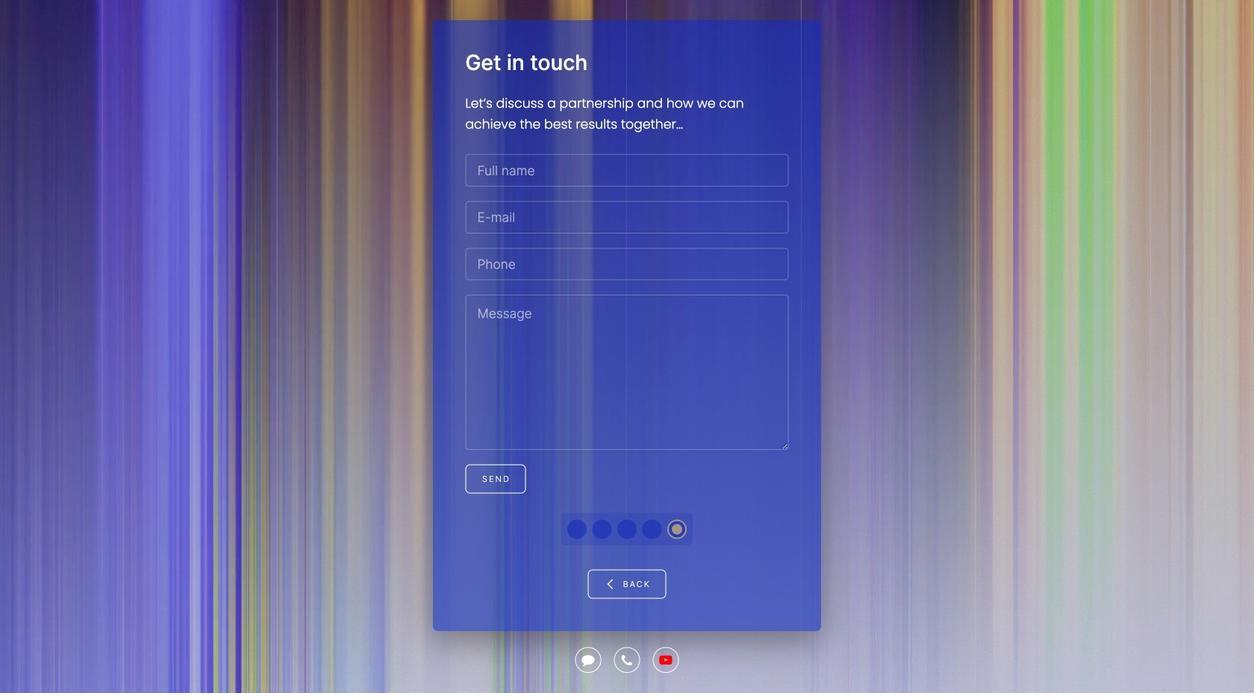Task type: describe. For each thing, give the bounding box(es) containing it.
Message text field
[[465, 295, 789, 450]]

phone image
[[620, 653, 635, 668]]

Full name text field
[[465, 154, 789, 187]]



Task type: vqa. For each thing, say whether or not it's contained in the screenshot.
option
yes



Task type: locate. For each thing, give the bounding box(es) containing it.
None radio
[[667, 520, 687, 539]]

None radio
[[568, 520, 587, 539], [593, 520, 612, 539], [618, 520, 637, 539], [643, 520, 662, 539], [568, 520, 587, 539], [593, 520, 612, 539], [618, 520, 637, 539], [643, 520, 662, 539]]

Phone telephone field
[[465, 248, 789, 281]]

youtube image
[[659, 653, 673, 668]]

message image
[[581, 653, 596, 668]]

E-mail email field
[[465, 201, 789, 234]]



